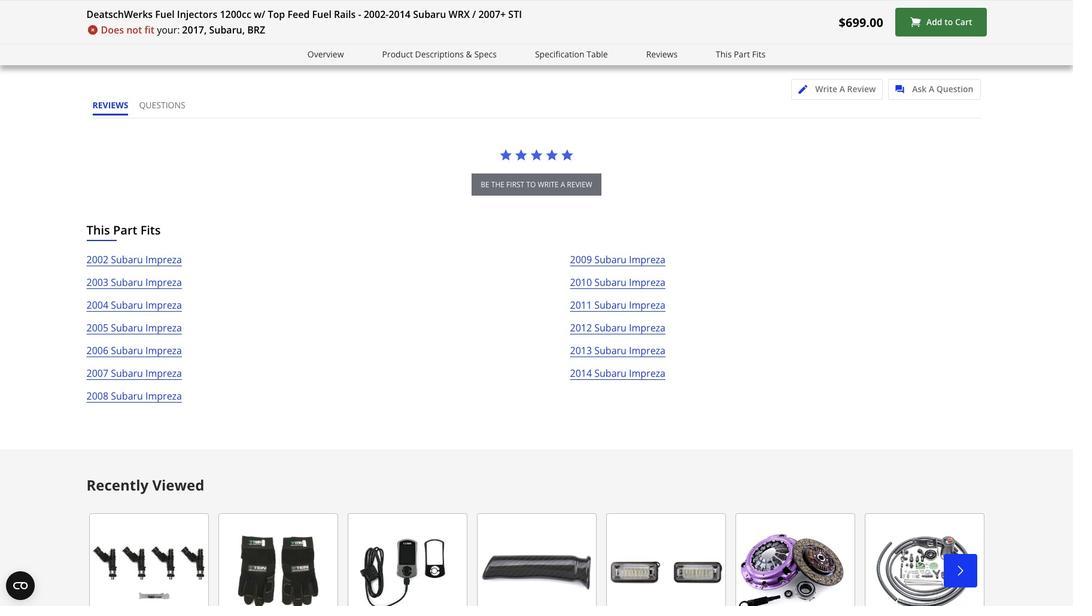 Task type: vqa. For each thing, say whether or not it's contained in the screenshot.
the left 11
no



Task type: locate. For each thing, give the bounding box(es) containing it.
impreza
[[145, 253, 182, 266], [629, 253, 666, 266], [145, 276, 182, 289], [629, 276, 666, 289], [145, 299, 182, 312], [629, 299, 666, 312], [145, 321, 182, 335], [629, 321, 666, 335], [145, 344, 182, 357], [629, 344, 666, 357], [145, 367, 182, 380], [629, 367, 666, 380], [145, 390, 182, 403]]

impreza up 2010 subaru impreza
[[629, 253, 666, 266]]

subaru down '2003 subaru impreza' link
[[111, 299, 143, 312]]

a inside 'dropdown button'
[[929, 83, 935, 94]]

2009
[[570, 253, 592, 266]]

impreza down 2009 subaru impreza link
[[629, 276, 666, 289]]

product descriptions & specs
[[382, 48, 497, 60]]

deatschwerks fuel injectors 1200cc w/ top feed fuel rails - 2002-2014 subaru wrx / 2007+ sti
[[87, 8, 522, 21]]

impreza for 2002 subaru impreza
[[145, 253, 182, 266]]

part
[[734, 48, 750, 60], [113, 222, 137, 238]]

subaru for 2010 subaru impreza
[[595, 276, 627, 289]]

2014
[[389, 8, 411, 21], [570, 367, 592, 380]]

0 horizontal spatial this
[[87, 222, 110, 238]]

1 a from the left
[[840, 83, 845, 94]]

2010
[[570, 276, 592, 289]]

star image up first
[[515, 148, 528, 162]]

1 horizontal spatial this part fits
[[716, 48, 766, 60]]

star image left star icon
[[530, 148, 543, 162]]

xclxksu23012-1a 2013-2020 fr-s, brz, 86 xclutch sprung organic stage 1 clutch kit, image
[[735, 514, 855, 606]]

1 vertical spatial 2014
[[570, 367, 592, 380]]

subaru down 2011 subaru impreza 'link'
[[595, 321, 627, 335]]

impreza down 2007 subaru impreza link
[[145, 390, 182, 403]]

subaru down 2012 subaru impreza link
[[595, 344, 627, 357]]

1 vertical spatial to
[[526, 180, 536, 190]]

subaru inside 'link'
[[595, 299, 627, 312]]

powered by link
[[918, 9, 987, 24]]

subaru for 2011 subaru impreza
[[595, 299, 627, 312]]

olma.70159.1 olm carbon fiber oe style ebrake handle - 2015+ wrx / sti / 2013+ ft86 / 14-18 forester / 13-17 crosstrek, image
[[477, 514, 597, 606]]

add to cart
[[927, 16, 973, 28]]

this part fits
[[716, 48, 766, 60], [87, 222, 161, 238]]

subaru down 2004 subaru impreza link
[[111, 321, 143, 335]]

0 horizontal spatial fits
[[140, 222, 161, 238]]

1 horizontal spatial reviews
[[646, 48, 678, 60]]

1 horizontal spatial 2014
[[570, 367, 592, 380]]

does not fit your: 2017, subaru, brz
[[101, 23, 265, 37]]

impreza for 2011 subaru impreza
[[629, 299, 666, 312]]

recently
[[87, 475, 149, 495]]

impreza for 2014 subaru impreza
[[629, 367, 666, 380]]

overview link
[[308, 48, 344, 62]]

to
[[945, 16, 953, 28], [526, 180, 536, 190]]

2014 up product
[[389, 8, 411, 21]]

review
[[567, 180, 593, 190]]

to left 'by'
[[945, 16, 953, 28]]

subaru down 2013 subaru impreza link at the right of page
[[595, 367, 627, 380]]

0 horizontal spatial fuel
[[155, 8, 175, 21]]

subaru down 2009 subaru impreza link
[[595, 276, 627, 289]]

0 horizontal spatial a
[[840, 83, 845, 94]]

0 horizontal spatial to
[[526, 180, 536, 190]]

fuel up your:
[[155, 8, 175, 21]]

1 horizontal spatial fuel
[[312, 8, 332, 21]]

2007
[[87, 367, 108, 380]]

subaru up 2003 subaru impreza on the left of the page
[[111, 253, 143, 266]]

0 vertical spatial this
[[716, 48, 732, 60]]

write
[[816, 83, 838, 94]]

impreza for 2008 subaru impreza
[[145, 390, 182, 403]]

top
[[268, 8, 285, 21]]

impreza down 2011 subaru impreza 'link'
[[629, 321, 666, 335]]

a right write at the top of the page
[[840, 83, 845, 94]]

2008
[[87, 390, 108, 403]]

subaru for 2004 subaru impreza
[[111, 299, 143, 312]]

1 vertical spatial part
[[113, 222, 137, 238]]

cart
[[955, 16, 973, 28]]

impreza down '2003 subaru impreza' link
[[145, 299, 182, 312]]

star image right star icon
[[561, 148, 574, 162]]

questions
[[139, 99, 185, 111]]

be
[[481, 180, 490, 190]]

first
[[507, 180, 525, 190]]

2006 subaru impreza link
[[87, 343, 182, 366]]

fuel
[[155, 8, 175, 21], [312, 8, 332, 21]]

powered by
[[918, 9, 966, 20]]

2010 subaru impreza link
[[570, 275, 666, 297]]

sti
[[508, 8, 522, 21]]

0
[[558, 44, 562, 55]]

not
[[126, 23, 142, 37]]

impreza down 2010 subaru impreza link
[[629, 299, 666, 312]]

0 reviews
[[558, 44, 596, 55]]

deatschwerks
[[87, 8, 153, 21]]

tab list containing reviews
[[92, 99, 196, 118]]

injectors
[[177, 8, 217, 21]]

star image up the
[[499, 148, 513, 162]]

this part fits link
[[716, 48, 766, 62]]

2003
[[87, 276, 108, 289]]

0 horizontal spatial 2014
[[389, 8, 411, 21]]

impreza for 2010 subaru impreza
[[629, 276, 666, 289]]

2008 subaru impreza
[[87, 390, 182, 403]]

2002-
[[364, 8, 389, 21]]

2002 subaru impreza
[[87, 253, 182, 266]]

a for ask
[[929, 83, 935, 94]]

impreza down 2002 subaru impreza link
[[145, 276, 182, 289]]

3 star image from the left
[[530, 148, 543, 162]]

2012 subaru impreza
[[570, 321, 666, 335]]

2012 subaru impreza link
[[570, 320, 666, 343]]

powered
[[918, 9, 952, 20]]

impreza down the 2006 subaru impreza link
[[145, 367, 182, 380]]

subaru down 2007 subaru impreza link
[[111, 390, 143, 403]]

0 horizontal spatial part
[[113, 222, 137, 238]]

impreza for 2003 subaru impreza
[[145, 276, 182, 289]]

impreza down '2005 subaru impreza' link
[[145, 344, 182, 357]]

0 vertical spatial 2014
[[389, 8, 411, 21]]

be the first to write a review
[[481, 180, 593, 190]]

impreza down 2013 subaru impreza link at the right of page
[[629, 367, 666, 380]]

star image
[[499, 148, 513, 162], [515, 148, 528, 162], [530, 148, 543, 162], [561, 148, 574, 162]]

2009 subaru impreza
[[570, 253, 666, 266]]

1 star image from the left
[[499, 148, 513, 162]]

0 horizontal spatial reviews
[[565, 44, 596, 55]]

4 star image from the left
[[561, 148, 574, 162]]

&
[[466, 48, 472, 60]]

2017,
[[182, 23, 207, 37]]

2 a from the left
[[929, 83, 935, 94]]

reviews link
[[646, 48, 678, 62]]

to right first
[[526, 180, 536, 190]]

overview
[[308, 48, 344, 60]]

a right ask
[[929, 83, 935, 94]]

subaru for 2013 subaru impreza
[[595, 344, 627, 357]]

impreza down 2004 subaru impreza link
[[145, 321, 182, 335]]

1 horizontal spatial to
[[945, 16, 953, 28]]

subaru up 2010 subaru impreza
[[595, 253, 627, 266]]

subaru for 2003 subaru impreza
[[111, 276, 143, 289]]

2003 subaru impreza link
[[87, 275, 182, 297]]

1 horizontal spatial part
[[734, 48, 750, 60]]

2009 subaru impreza link
[[570, 252, 666, 275]]

2011
[[570, 299, 592, 312]]

2014 down 2013
[[570, 367, 592, 380]]

open widget image
[[6, 572, 35, 600]]

2007+
[[479, 8, 506, 21]]

2007 subaru impreza
[[87, 367, 182, 380]]

2013 subaru impreza link
[[570, 343, 666, 366]]

0 vertical spatial fits
[[752, 48, 766, 60]]

2003 subaru impreza
[[87, 276, 182, 289]]

impreza up 2003 subaru impreza on the left of the page
[[145, 253, 182, 266]]

impreza down 2012 subaru impreza link
[[629, 344, 666, 357]]

a inside dropdown button
[[840, 83, 845, 94]]

teitn023-003xl tein mechanic gloves-x-large, image
[[218, 514, 338, 606]]

impreza inside 'link'
[[629, 299, 666, 312]]

product
[[382, 48, 413, 60]]

the
[[491, 180, 505, 190]]

specs
[[474, 48, 497, 60]]

write a review
[[816, 83, 876, 94]]

subaru for 2012 subaru impreza
[[595, 321, 627, 335]]

impreza for 2009 subaru impreza
[[629, 253, 666, 266]]

cobap3-sub-004 cobb subaru accessport v3 15-21 subaru wrx & sti, 14-18 subaru forester, image
[[348, 514, 467, 606]]

fuel left rails
[[312, 8, 332, 21]]

w/
[[254, 8, 265, 21]]

impreza for 2004 subaru impreza
[[145, 299, 182, 312]]

dialog image
[[896, 85, 911, 94]]

by
[[954, 9, 964, 20]]

subaru for 2014 subaru impreza
[[595, 367, 627, 380]]

tab list
[[92, 99, 196, 118]]

this
[[716, 48, 732, 60], [87, 222, 110, 238]]

2014 subaru impreza link
[[570, 366, 666, 388]]

subaru down '2005 subaru impreza' link
[[111, 344, 143, 357]]

1 vertical spatial fits
[[140, 222, 161, 238]]

subaru down 2002 subaru impreza link
[[111, 276, 143, 289]]

a
[[840, 83, 845, 94], [929, 83, 935, 94]]

subaru down the 2006 subaru impreza link
[[111, 367, 143, 380]]

0 vertical spatial this part fits
[[716, 48, 766, 60]]

ask a question button
[[888, 79, 981, 100]]

does
[[101, 23, 124, 37]]

1 horizontal spatial a
[[929, 83, 935, 94]]

subaru down 2010 subaru impreza link
[[595, 299, 627, 312]]

2006
[[87, 344, 108, 357]]

1 horizontal spatial fits
[[752, 48, 766, 60]]

2013
[[570, 344, 592, 357]]

0 horizontal spatial this part fits
[[87, 222, 161, 238]]

subaru,
[[209, 23, 245, 37]]

2007 subaru impreza link
[[87, 366, 182, 388]]

ask a question
[[913, 83, 974, 94]]

2 star image from the left
[[515, 148, 528, 162]]

fits
[[752, 48, 766, 60], [140, 222, 161, 238]]

0 vertical spatial part
[[734, 48, 750, 60]]



Task type: describe. For each thing, give the bounding box(es) containing it.
impreza for 2012 subaru impreza
[[629, 321, 666, 335]]

/
[[472, 8, 476, 21]]

2004 subaru impreza link
[[87, 297, 182, 320]]

subaru for 2005 subaru impreza
[[111, 321, 143, 335]]

review
[[847, 83, 876, 94]]

your:
[[157, 23, 180, 37]]

2005 subaru impreza
[[87, 321, 182, 335]]

1 vertical spatial this part fits
[[87, 222, 161, 238]]

rad20-0207-02 radium engineering air oil separator r kit - 2002-2007 subaru wrx/sti, image
[[865, 514, 985, 606]]

recently viewed
[[87, 475, 204, 495]]

write no frame image
[[799, 85, 814, 94]]

2005
[[87, 321, 108, 335]]

fit
[[145, 23, 155, 37]]

olmsubledlicp olm full replacement led license plate housings - toyota / subaru, image
[[606, 514, 726, 606]]

2002 subaru impreza link
[[87, 252, 182, 275]]

2002
[[87, 253, 108, 266]]

impreza for 2006 subaru impreza
[[145, 344, 182, 357]]

specification table link
[[535, 48, 608, 62]]

2 fuel from the left
[[312, 8, 332, 21]]

2011 subaru impreza
[[570, 299, 666, 312]]

2014 subaru impreza
[[570, 367, 666, 380]]

write a review button
[[792, 79, 883, 100]]

2004
[[87, 299, 108, 312]]

1 fuel from the left
[[155, 8, 175, 21]]

subaru left wrx
[[413, 8, 446, 21]]

rails
[[334, 8, 356, 21]]

$699.00
[[839, 14, 884, 30]]

a
[[561, 180, 565, 190]]

-
[[358, 8, 361, 21]]

1 horizontal spatial this
[[716, 48, 732, 60]]

brz
[[247, 23, 265, 37]]

2013 subaru impreza
[[570, 344, 666, 357]]

feed
[[288, 8, 310, 21]]

2010 subaru impreza
[[570, 276, 666, 289]]

impreza for 2007 subaru impreza
[[145, 367, 182, 380]]

subaru for 2008 subaru impreza
[[111, 390, 143, 403]]

2004 subaru impreza
[[87, 299, 182, 312]]

add to cart button
[[896, 8, 987, 37]]

0 vertical spatial to
[[945, 16, 953, 28]]

det6-102-1200 deatschwerks fuel injectors 1200cc w/ top feed fuel rails - subaru models inc. 2002-2014 wrx / 2007+ sti, image
[[89, 514, 209, 606]]

viewed
[[152, 475, 204, 495]]

subaru for 2002 subaru impreza
[[111, 253, 143, 266]]

descriptions
[[415, 48, 464, 60]]

table
[[587, 48, 608, 60]]

2008 subaru impreza link
[[87, 388, 182, 411]]

ask
[[913, 83, 927, 94]]

2012
[[570, 321, 592, 335]]

product descriptions & specs link
[[382, 48, 497, 62]]

star image
[[545, 148, 559, 162]]

2006 subaru impreza
[[87, 344, 182, 357]]

2011 subaru impreza link
[[570, 297, 666, 320]]

1 vertical spatial this
[[87, 222, 110, 238]]

subaru for 2007 subaru impreza
[[111, 367, 143, 380]]

2005 subaru impreza link
[[87, 320, 182, 343]]

specification
[[535, 48, 585, 60]]

be the first to write a review button
[[472, 174, 601, 196]]

add
[[927, 16, 943, 28]]

write
[[538, 180, 559, 190]]

impreza for 2013 subaru impreza
[[629, 344, 666, 357]]

subaru for 2006 subaru impreza
[[111, 344, 143, 357]]

subaru for 2009 subaru impreza
[[595, 253, 627, 266]]

question
[[937, 83, 974, 94]]

reviews
[[92, 99, 128, 111]]

wrx
[[449, 8, 470, 21]]

impreza for 2005 subaru impreza
[[145, 321, 182, 335]]

specification table
[[535, 48, 608, 60]]

a for write
[[840, 83, 845, 94]]

1200cc
[[220, 8, 251, 21]]



